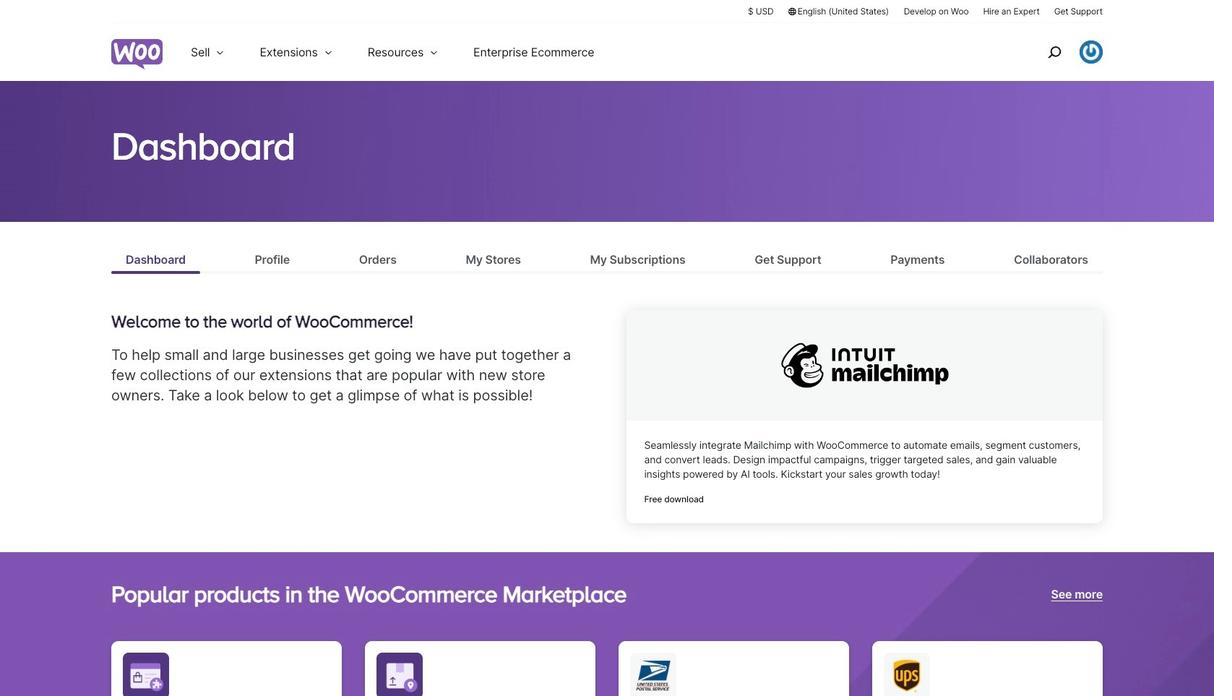 Task type: describe. For each thing, give the bounding box(es) containing it.
search image
[[1043, 40, 1066, 64]]

open account menu image
[[1080, 40, 1103, 64]]



Task type: vqa. For each thing, say whether or not it's contained in the screenshot.
Search icon
yes



Task type: locate. For each thing, give the bounding box(es) containing it.
service navigation menu element
[[1017, 29, 1103, 76]]



